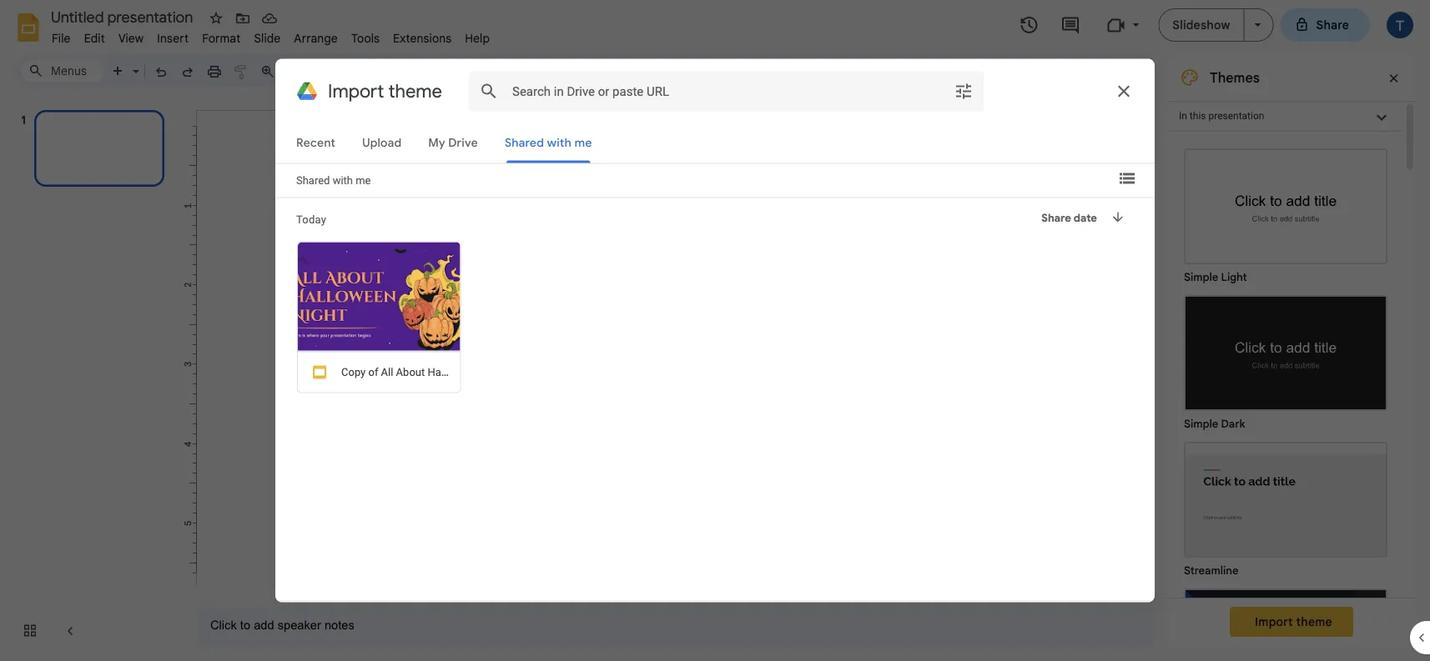 Task type: vqa. For each thing, say whether or not it's contained in the screenshot.
fourth heading from the bottom of the page
no



Task type: describe. For each thing, give the bounding box(es) containing it.
background button
[[540, 58, 621, 83]]

Menus field
[[21, 59, 104, 83]]

menu bar banner
[[0, 0, 1430, 662]]

Rename text field
[[45, 7, 203, 27]]

Simple Dark radio
[[1176, 287, 1396, 434]]

Focus radio
[[1176, 581, 1396, 662]]

theme
[[692, 63, 730, 78]]

theme
[[1297, 615, 1333, 630]]

share. private to only me. image
[[1295, 17, 1310, 32]]

import
[[1255, 615, 1293, 630]]

light
[[1221, 271, 1247, 284]]

option group inside themes section
[[1167, 132, 1404, 662]]

transition
[[752, 63, 806, 78]]

simple light
[[1184, 271, 1247, 284]]

dark
[[1221, 418, 1246, 431]]

theme button
[[684, 58, 737, 83]]

themes section
[[1167, 54, 1417, 662]]

navigation inside themes application
[[0, 94, 184, 662]]

background
[[547, 63, 614, 78]]

simple dark
[[1184, 418, 1246, 431]]

import theme button
[[1230, 608, 1354, 638]]



Task type: locate. For each thing, give the bounding box(es) containing it.
Simple Light radio
[[1176, 140, 1396, 662]]

themes
[[1210, 69, 1260, 86]]

option group
[[1167, 132, 1404, 662]]

simple
[[1184, 271, 1219, 284], [1184, 418, 1219, 431]]

navigation
[[0, 94, 184, 662]]

main toolbar
[[103, 58, 815, 83]]

option group containing simple light
[[1167, 132, 1404, 662]]

simple for simple light
[[1184, 271, 1219, 284]]

simple for simple dark
[[1184, 418, 1219, 431]]

import theme
[[1255, 615, 1333, 630]]

menu bar inside menu bar banner
[[45, 22, 497, 49]]

Streamline radio
[[1176, 434, 1396, 581]]

simple inside "simple light" option
[[1184, 271, 1219, 284]]

simple inside simple dark radio
[[1184, 418, 1219, 431]]

menu bar
[[45, 22, 497, 49]]

Star checkbox
[[204, 7, 228, 30]]

simple left light
[[1184, 271, 1219, 284]]

1 simple from the top
[[1184, 271, 1219, 284]]

themes application
[[0, 0, 1430, 662]]

transition button
[[745, 58, 814, 83]]

0 vertical spatial simple
[[1184, 271, 1219, 284]]

2 simple from the top
[[1184, 418, 1219, 431]]

simple left dark
[[1184, 418, 1219, 431]]

focus image
[[1186, 591, 1386, 662]]

streamline
[[1184, 565, 1239, 578]]

1 vertical spatial simple
[[1184, 418, 1219, 431]]



